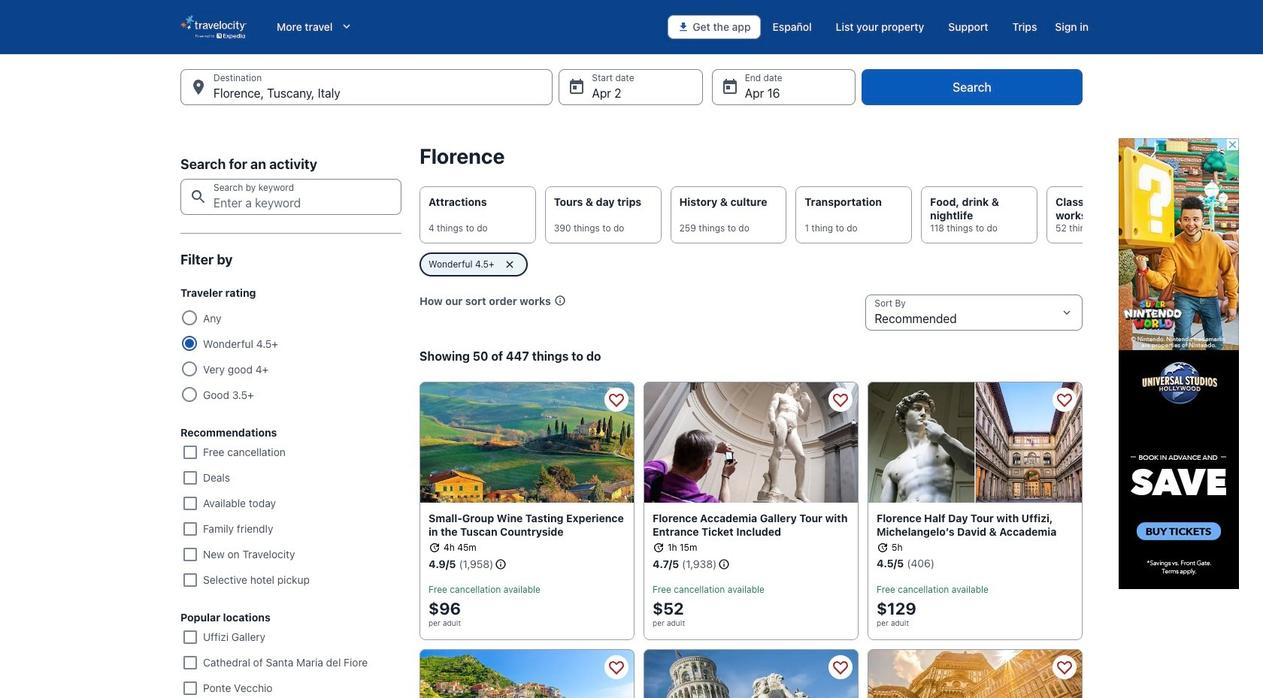 Task type: locate. For each thing, give the bounding box(es) containing it.
Enter a keyword text field
[[181, 179, 402, 215]]

1 xsmall image from the left
[[429, 542, 441, 554]]

small-group wine tasting experience in the tuscan countryside image
[[420, 382, 635, 503]]

xsmall image up 4.9 out of 5 with 1958 reviews element
[[429, 542, 441, 554]]

0 horizontal spatial xsmall image
[[554, 295, 566, 307]]

2 xsmall image from the left
[[877, 542, 889, 554]]

xsmall image up 4.5 out of 5 with 406 reviews element
[[877, 542, 889, 554]]

4.7 out of 5 with 1938 reviews element
[[653, 558, 679, 572]]

1 vertical spatial xsmall image
[[653, 542, 665, 554]]

xsmall image for 4.9 out of 5 with 1958 reviews element
[[429, 542, 441, 554]]

travelocity logo image
[[181, 15, 247, 39]]

more information about reviews image
[[494, 559, 507, 573]]

xsmall image
[[554, 295, 566, 307], [653, 542, 665, 554]]

1 horizontal spatial xsmall image
[[877, 542, 889, 554]]

next image
[[1074, 206, 1092, 224]]

0 horizontal spatial xsmall image
[[429, 542, 441, 554]]

xsmall image for 4.5 out of 5 with 406 reviews element
[[877, 542, 889, 554]]

xsmall image
[[429, 542, 441, 554], [877, 542, 889, 554]]



Task type: describe. For each thing, give the bounding box(es) containing it.
download the app button image
[[678, 21, 690, 33]]

the best of tuscany in one day sightseeing tour image
[[644, 650, 859, 699]]

cinque terre and pisa day trip from florence image
[[420, 650, 635, 699]]

more information about reviews image
[[717, 559, 730, 573]]

florence accademia gallery tour with entrance ticket included image
[[644, 382, 859, 503]]

florence half day tour with uffizi, michelangelo's david & accademia image
[[868, 382, 1083, 503]]

4.9 out of 5 with 1958 reviews element
[[429, 558, 456, 572]]

previous image
[[411, 206, 429, 224]]

1 horizontal spatial xsmall image
[[653, 542, 665, 554]]

the best tour in florence: renaissance and medici tales image
[[868, 650, 1083, 699]]

4.5 out of 5 with 406 reviews element
[[877, 557, 904, 571]]

0 vertical spatial xsmall image
[[554, 295, 566, 307]]



Task type: vqa. For each thing, say whether or not it's contained in the screenshot.
travelocity logo
yes



